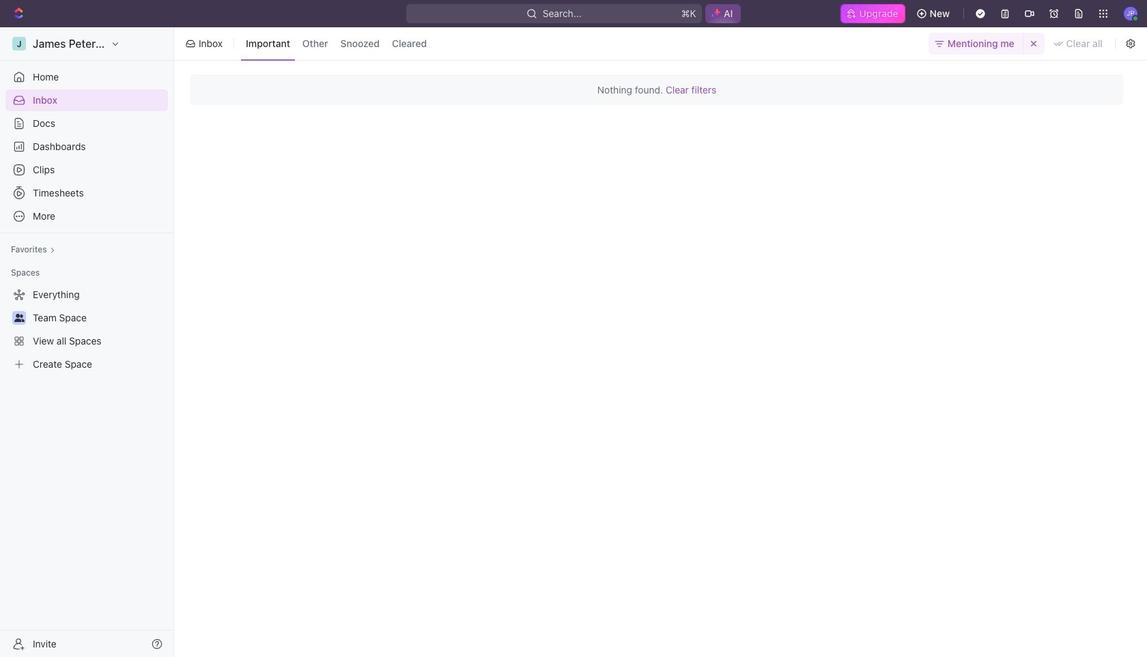 Task type: describe. For each thing, give the bounding box(es) containing it.
james peterson's workspace, , element
[[12, 37, 26, 51]]

user group image
[[14, 314, 24, 322]]

sidebar navigation
[[0, 27, 177, 658]]



Task type: vqa. For each thing, say whether or not it's contained in the screenshot.
THE USER GROUP image
yes



Task type: locate. For each thing, give the bounding box(es) containing it.
tree inside sidebar navigation
[[5, 284, 168, 376]]

tree
[[5, 284, 168, 376]]

tab list
[[238, 25, 434, 63]]



